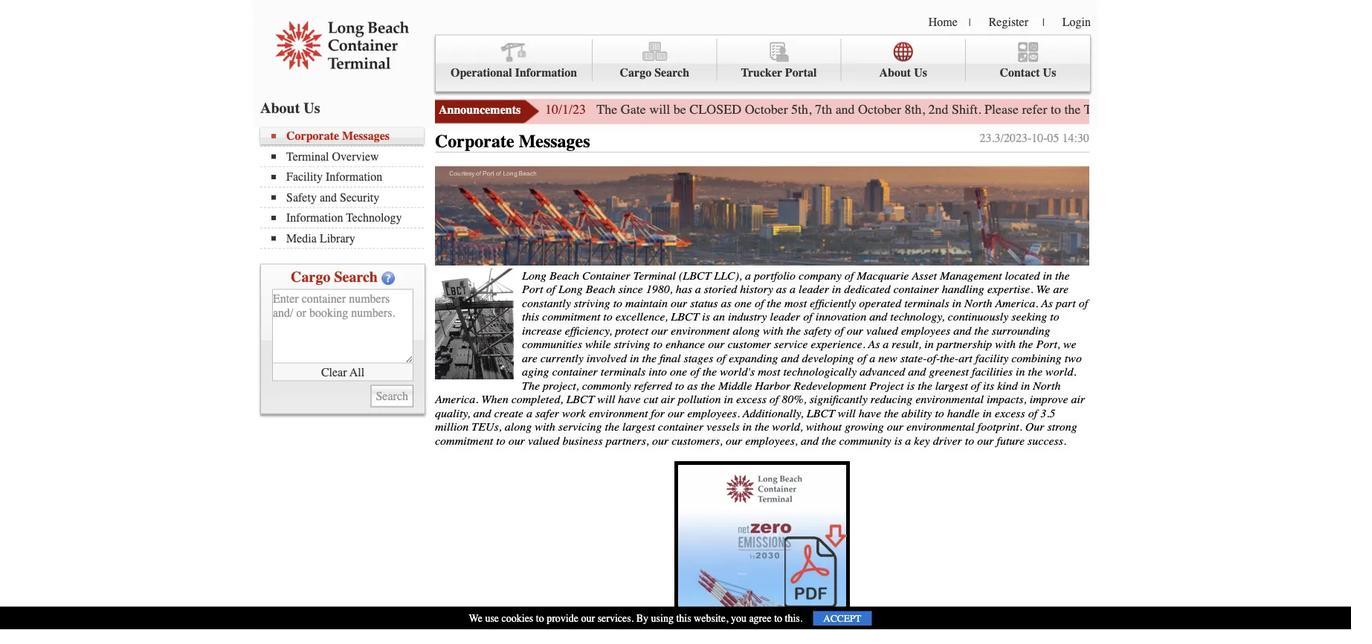 Task type: describe. For each thing, give the bounding box(es) containing it.
of right 'safety'
[[835, 324, 844, 338]]

0 vertical spatial container
[[894, 282, 940, 296]]

to left provide
[[536, 613, 544, 624]]

the left the community
[[822, 434, 837, 448]]

the left world.
[[1029, 365, 1043, 379]]

us for about us link at the top
[[915, 66, 928, 80]]

corporate messages
[[435, 131, 591, 152]]

located
[[1006, 269, 1041, 282]]

1 horizontal spatial have
[[859, 406, 882, 420]]

since
[[619, 282, 643, 296]]

1 horizontal spatial are
[[1054, 282, 1069, 296]]

14:30
[[1063, 131, 1090, 145]]

0 vertical spatial north
[[965, 296, 993, 310]]

a left result,
[[883, 338, 889, 351]]

facilities
[[972, 365, 1013, 379]]

1 vertical spatial this
[[677, 613, 692, 624]]

1 gate from the left
[[621, 102, 646, 117]]

1 horizontal spatial facility
[[592, 99, 630, 113]]

1 vertical spatial we
[[469, 613, 483, 624]]

1 air from the left
[[662, 393, 675, 406]]

of right port
[[546, 282, 556, 296]]

business
[[563, 434, 603, 448]]

1 vertical spatial as
[[869, 338, 881, 351]]

hours
[[1148, 102, 1181, 117]]

in right vessels
[[743, 420, 752, 434]]

we inside long beach container terminal (lbct llc), a portfolio company of macquarie asset management located in the port of long beach since 1980, has a storied history as a leader in dedicated container handling expertise. we are constantly striving to maintain our status as one of the most efficiently operated terminals in north america. as part of this commitment to excellence, lbct is an industry leader of innovation and technology, continuously seeking to increase efficiency, protect our environment along with the safety of our valued employees and the surrounding communities while striving to enhance our customer service experience. as a result, in partnership with the port, we are currently involved in the final stages of expanding and developing of a new state-of-the-art facility combining two aging container terminals into one of the world's most technologically advanced and greenest facilities in the world. the project, commonly referred to as the middle harbor redevelopment project is the largest of its kind in north america. when completed, lbct will have cut air pollution in excess of 80%, significantly reducing environmental impacts, improve air quality, and create a safer work environment for our employees. additionally, lbct will have the ability to handle in excess of 3.5 million teus, along with servicing the largest container vessels in the world, without growing our environmental footprint. our strong commitment to our valued business partners, our customers, our employees, and the community is a key driver to our future success.
[[1037, 282, 1051, 296]]

a left company at top
[[790, 282, 796, 296]]

website,
[[694, 613, 729, 624]]

terminal inside corporate messages terminal overview facility information safety and security information technology media library
[[286, 150, 329, 163]]

0 vertical spatial one
[[735, 296, 752, 310]]

media library link for information technology link for safety and security "link" associated with corporate message 'link'
[[973, 88, 1071, 122]]

efficiency,
[[565, 324, 612, 338]]

of left new
[[858, 351, 867, 365]]

0 vertical spatial overview
[[521, 99, 570, 113]]

asset
[[912, 269, 938, 282]]

service
[[775, 338, 808, 351]]

quality,
[[435, 406, 471, 420]]

of left the 3.5
[[1029, 406, 1038, 420]]

expertise.
[[988, 282, 1034, 296]]

in down management
[[953, 296, 962, 310]]

a left new
[[870, 351, 876, 365]]

1 horizontal spatial along
[[733, 324, 760, 338]]

0 vertical spatial as
[[1042, 296, 1054, 310]]

terminal overview link for facility information link corresponding to safety and security "link" associated with corporate message 'link'
[[460, 88, 581, 122]]

to right seeking
[[1051, 310, 1060, 324]]

0 horizontal spatial container
[[552, 365, 598, 379]]

messages for corporate messages
[[519, 131, 591, 152]]

improve
[[1030, 393, 1069, 406]]

and left of-
[[909, 365, 927, 379]]

shift.
[[952, 102, 982, 117]]

harbor
[[755, 379, 791, 393]]

0 horizontal spatial us
[[304, 99, 320, 116]]

to right ability
[[936, 406, 945, 420]]

1 horizontal spatial will
[[650, 102, 671, 117]]

1 horizontal spatial as
[[721, 296, 732, 310]]

and right 7th
[[836, 102, 855, 117]]

our right partners, at left
[[653, 434, 669, 448]]

the-
[[941, 351, 959, 365]]

to down create
[[496, 434, 506, 448]]

menu bar containing corporate messages
[[260, 128, 432, 249]]

a right has
[[696, 282, 702, 296]]

trucker
[[741, 66, 783, 80]]

aging
[[522, 365, 549, 379]]

handling
[[943, 282, 985, 296]]

we use cookies to provide our services. by using this website, you agree to this.
[[469, 613, 803, 624]]

to left enhance
[[654, 338, 663, 351]]

security inside corporate messages terminal overview facility information safety and security information technology media library
[[340, 190, 380, 204]]

facility inside corporate messages terminal overview facility information safety and security information technology media library
[[286, 170, 323, 184]]

1 vertical spatial cargo search
[[291, 268, 378, 285]]

completed,
[[512, 393, 564, 406]]

0 horizontal spatial as
[[688, 379, 698, 393]]

provide
[[547, 613, 579, 624]]

0 horizontal spatial cargo
[[291, 268, 331, 285]]

key
[[915, 434, 931, 448]]

increase
[[522, 324, 562, 338]]

in right handle
[[983, 406, 992, 420]]

1 october from the left
[[745, 102, 788, 117]]

our left future
[[978, 434, 994, 448]]

messages for corporate messages terminal overview facility information safety and security information technology media library
[[342, 129, 390, 143]]

overview inside corporate messages terminal overview facility information safety and security information technology media library
[[332, 150, 379, 163]]

0 horizontal spatial excess
[[737, 393, 767, 406]]

to left "protect"
[[604, 310, 613, 324]]

0 horizontal spatial environment
[[589, 406, 648, 420]]

use
[[485, 613, 499, 624]]

a right "llc),"
[[746, 269, 752, 282]]

the left 'safety'
[[787, 324, 801, 338]]

in up innovation
[[833, 282, 842, 296]]

customers,
[[672, 434, 723, 448]]

1 vertical spatial valued
[[528, 434, 560, 448]]

safety
[[804, 324, 832, 338]]

contact us
[[1000, 66, 1057, 80]]

23.3/2023-
[[980, 131, 1032, 145]]

information technology link for safety and security "link" corresponding to "corporate messages" link
[[272, 211, 424, 225]]

llc),
[[715, 269, 743, 282]]

detail
[[1323, 102, 1352, 117]]

by
[[637, 613, 649, 624]]

our
[[1026, 420, 1045, 434]]

two
[[1065, 351, 1083, 365]]

a left the safer
[[527, 406, 533, 420]]

1 horizontal spatial striving
[[614, 338, 651, 351]]

in right 'kind'
[[1021, 379, 1031, 393]]

0 vertical spatial most
[[785, 296, 807, 310]]

1 vertical spatial terminals
[[601, 365, 646, 379]]

10/1/23
[[545, 102, 586, 117]]

0 horizontal spatial with
[[535, 420, 556, 434]]

in right facilities
[[1016, 365, 1026, 379]]

0 vertical spatial valued
[[867, 324, 899, 338]]

world,
[[773, 420, 804, 434]]

1 vertical spatial leader
[[770, 310, 801, 324]]

3.5
[[1041, 406, 1056, 420]]

1 vertical spatial largest
[[623, 420, 655, 434]]

0 horizontal spatial america.
[[435, 393, 479, 406]]

port
[[522, 282, 544, 296]]

in left into
[[630, 351, 639, 365]]

using
[[651, 613, 674, 624]]

1 horizontal spatial about us
[[880, 66, 928, 80]]

0 vertical spatial environmental
[[916, 393, 984, 406]]

the down portfolio
[[767, 296, 782, 310]]

of left 80%, at the bottom right of the page
[[770, 393, 779, 406]]

the left world,
[[755, 420, 770, 434]]

2 horizontal spatial will
[[838, 406, 856, 420]]

1 | from the left
[[969, 16, 972, 28]]

2 gate from the left
[[1120, 102, 1145, 117]]

this inside long beach container terminal (lbct llc), a portfolio company of macquarie asset management located in the port of long beach since 1980, has a storied history as a leader in dedicated container handling expertise. we are constantly striving to maintain our status as one of the most efficiently operated terminals in north america. as part of this commitment to excellence, lbct is an industry leader of innovation and technology, continuously seeking to increase efficiency, protect our environment along with the safety of our valued employees and the surrounding communities while striving to enhance our customer service experience. as a result, in partnership with the port, we are currently involved in the final stages of expanding and developing of a new state-of-the-art facility combining two aging container terminals into one of the world's most technologically advanced and greenest facilities in the world. the project, commonly referred to as the middle harbor redevelopment project is the largest of its kind in north america. when completed, lbct will have cut air pollution in excess of 80%, significantly reducing environmental impacts, improve air quality, and create a safer work environment for our employees. additionally, lbct will have the ability to handle in excess of 3.5 million teus, along with servicing the largest container vessels in the world, without growing our environmental footprint. our strong commitment to our valued business partners, our customers, our employees, and the community is a key driver to our future success.
[[522, 310, 540, 324]]

(lbct
[[679, 269, 712, 282]]

project,
[[543, 379, 579, 393]]

safety inside corporate messages terminal overview facility information safety and security information technology media library
[[286, 190, 317, 204]]

2 vertical spatial is
[[895, 434, 903, 448]]

operational information
[[451, 66, 578, 80]]

0 horizontal spatial long
[[522, 269, 547, 282]]

teus,
[[472, 420, 502, 434]]

technology inside menu item
[[904, 99, 962, 113]]

further
[[1257, 102, 1294, 117]]

2 horizontal spatial with
[[996, 338, 1016, 351]]

create
[[494, 406, 524, 420]]

0 horizontal spatial will
[[598, 393, 616, 406]]

and right employees, at the right bottom of page
[[801, 434, 819, 448]]

of right part
[[1079, 296, 1089, 310]]

success.
[[1028, 434, 1067, 448]]

of left 'its'
[[971, 379, 981, 393]]

experience.
[[811, 338, 866, 351]]

of up pollution at the right of page
[[691, 365, 700, 379]]

corporate for corporate messages
[[435, 131, 515, 152]]

0 vertical spatial library
[[1020, 99, 1060, 113]]

1 vertical spatial one
[[670, 365, 688, 379]]

cut
[[644, 393, 659, 406]]

closed
[[690, 102, 742, 117]]

in right located
[[1044, 269, 1053, 282]]

terminal overview
[[471, 99, 570, 113]]

million
[[435, 420, 469, 434]]

to right into
[[675, 379, 685, 393]]

8th,
[[905, 102, 926, 117]]

2 vertical spatial container
[[658, 420, 704, 434]]

1 horizontal spatial the
[[597, 102, 618, 117]]

corporate message
[[350, 99, 449, 113]]

trucker portal
[[741, 66, 817, 80]]

clear all button
[[272, 363, 414, 381]]

safety and security
[[718, 99, 817, 113]]

services.
[[598, 613, 634, 624]]

result,
[[892, 338, 922, 351]]

surrounding
[[993, 324, 1051, 338]]

employees,
[[746, 434, 798, 448]]

protect
[[615, 324, 649, 338]]

our down efficiently
[[847, 324, 864, 338]]

innovation
[[816, 310, 867, 324]]

project
[[870, 379, 904, 393]]

of right company at top
[[845, 269, 854, 282]]

safer
[[536, 406, 560, 420]]

1 horizontal spatial beach
[[586, 282, 616, 296]]

be
[[674, 102, 687, 117]]

vessels
[[707, 420, 740, 434]]

corporate for corporate message
[[350, 99, 403, 113]]

0 horizontal spatial about
[[260, 99, 300, 116]]

1 vertical spatial most
[[758, 365, 781, 379]]

communities
[[522, 338, 583, 351]]

announcements
[[439, 103, 521, 117]]

referred
[[634, 379, 672, 393]]

0 vertical spatial commitment
[[543, 310, 601, 324]]

0 horizontal spatial commitment
[[435, 434, 493, 448]]

0 horizontal spatial have
[[619, 393, 641, 406]]

and down dedicated
[[870, 310, 888, 324]]

seeking
[[1012, 310, 1048, 324]]

0 vertical spatial is
[[703, 310, 711, 324]]

customer
[[728, 338, 772, 351]]

dedicated
[[845, 282, 891, 296]]

register
[[989, 15, 1029, 29]]

trucker portal link
[[718, 39, 842, 81]]

login link
[[1063, 15, 1092, 29]]

1 vertical spatial along
[[505, 420, 532, 434]]

the up facility
[[975, 324, 990, 338]]

our right provide
[[581, 613, 595, 624]]

of up service
[[804, 310, 813, 324]]

1 horizontal spatial environment
[[671, 324, 730, 338]]

the left the truck
[[1065, 102, 1082, 117]]

the up ability
[[918, 379, 933, 393]]

growing
[[845, 420, 884, 434]]

cargo search inside menu bar
[[620, 66, 690, 80]]

0 vertical spatial leader
[[799, 282, 830, 296]]

0 vertical spatial largest
[[936, 379, 969, 393]]

1 horizontal spatial lbct
[[671, 310, 700, 324]]

page
[[1210, 102, 1235, 117]]

expanding
[[729, 351, 779, 365]]

all
[[350, 365, 365, 379]]

footprint.
[[978, 420, 1023, 434]]



Task type: locate. For each thing, give the bounding box(es) containing it.
gate
[[1297, 102, 1320, 117]]

of right stages
[[717, 351, 726, 365]]

future
[[997, 434, 1025, 448]]

0 horizontal spatial media library link
[[272, 231, 424, 245]]

history
[[741, 282, 774, 296]]

1 vertical spatial search
[[334, 268, 378, 285]]

beach
[[550, 269, 580, 282], [586, 282, 616, 296]]

1 vertical spatial north
[[1034, 379, 1061, 393]]

terminal down "corporate messages" link
[[286, 150, 329, 163]]

our right "protect"
[[652, 324, 668, 338]]

october left "5th,"
[[745, 102, 788, 117]]

continuously
[[948, 310, 1009, 324]]

valued down operated
[[867, 324, 899, 338]]

1 vertical spatial technology
[[346, 211, 402, 225]]

world's
[[720, 365, 755, 379]]

about inside menu item
[[880, 66, 912, 80]]

of
[[845, 269, 854, 282], [546, 282, 556, 296], [755, 296, 764, 310], [1079, 296, 1089, 310], [804, 310, 813, 324], [835, 324, 844, 338], [717, 351, 726, 365], [858, 351, 867, 365], [691, 365, 700, 379], [971, 379, 981, 393], [770, 393, 779, 406], [1029, 406, 1038, 420]]

while
[[585, 338, 611, 351]]

0 vertical spatial media
[[984, 99, 1017, 113]]

and left create
[[474, 406, 492, 420]]

terminals up 'employees'
[[905, 296, 950, 310]]

1 vertical spatial for
[[651, 406, 665, 420]]

0 horizontal spatial october
[[745, 102, 788, 117]]

1 horizontal spatial terminal overview link
[[460, 88, 581, 122]]

work
[[562, 406, 586, 420]]

2 horizontal spatial lbct
[[807, 406, 836, 420]]

our left "status"
[[671, 296, 688, 310]]

leader up service
[[770, 310, 801, 324]]

is left key
[[895, 434, 903, 448]]

clear
[[321, 365, 347, 379]]

is right project
[[907, 379, 915, 393]]

terminal
[[471, 99, 518, 113], [286, 150, 329, 163], [634, 269, 676, 282]]

the left port,
[[1019, 338, 1034, 351]]

search up be at top
[[655, 66, 690, 80]]

0 vertical spatial technology
[[904, 99, 962, 113]]

80%,
[[782, 393, 807, 406]]

about
[[880, 66, 912, 80], [260, 99, 300, 116]]

0 vertical spatial safety and security link
[[707, 88, 828, 122]]

container down communities
[[552, 365, 598, 379]]

messages
[[342, 129, 390, 143], [519, 131, 591, 152]]

0 horizontal spatial one
[[670, 365, 688, 379]]

our down employees.
[[726, 434, 743, 448]]

cargo up facility information
[[620, 66, 652, 80]]

a
[[746, 269, 752, 282], [696, 282, 702, 296], [790, 282, 796, 296], [883, 338, 889, 351], [870, 351, 876, 365], [527, 406, 533, 420], [906, 434, 912, 448]]

industry
[[728, 310, 767, 324]]

1 horizontal spatial media
[[984, 99, 1017, 113]]

cargo search up enter container numbers and/ or booking numbers. 'text field' on the left of the page
[[291, 268, 378, 285]]

container
[[583, 269, 631, 282]]

us right contact
[[1044, 66, 1057, 80]]

safety and security link for "corporate messages" link
[[272, 190, 424, 204]]

operational information link
[[436, 39, 593, 81]]

0 vertical spatial along
[[733, 324, 760, 338]]

america. up surrounding
[[996, 296, 1039, 310]]

into
[[649, 365, 668, 379]]

Enter container numbers and/ or booking numbers.  text field
[[272, 289, 414, 363]]

0 vertical spatial information technology link
[[828, 88, 973, 122]]

commitment up communities
[[543, 310, 601, 324]]

currently
[[541, 351, 584, 365]]

long right port
[[559, 282, 583, 296]]

we
[[1064, 338, 1077, 351]]

0 horizontal spatial messages
[[342, 129, 390, 143]]

portfolio
[[755, 269, 796, 282]]

partnership
[[937, 338, 993, 351]]

0 horizontal spatial media
[[286, 231, 317, 245]]

0 vertical spatial environment
[[671, 324, 730, 338]]

0 vertical spatial striving
[[574, 296, 611, 310]]

security down "corporate messages" link
[[340, 190, 380, 204]]

are right located
[[1054, 282, 1069, 296]]

its
[[984, 379, 995, 393]]

a left key
[[906, 434, 912, 448]]

technology,
[[891, 310, 945, 324]]

search
[[655, 66, 690, 80], [334, 268, 378, 285]]

terminal overview link down operational information
[[460, 88, 581, 122]]

corporate for corporate messages terminal overview facility information safety and security information technology media library
[[286, 129, 339, 143]]

about up information technology
[[880, 66, 912, 80]]

accept
[[824, 613, 862, 624]]

1 vertical spatial terminal
[[286, 150, 329, 163]]

0 horizontal spatial safety
[[286, 190, 317, 204]]

america. up million
[[435, 393, 479, 406]]

0 vertical spatial menu bar
[[295, 35, 1115, 122]]

commitment
[[543, 310, 601, 324], [435, 434, 493, 448]]

23.3/2023-10-05 14:30
[[980, 131, 1090, 145]]

are
[[1054, 282, 1069, 296], [522, 351, 538, 365]]

about us up "corporate messages" link
[[260, 99, 320, 116]]

with up facilities
[[996, 338, 1016, 351]]

about us
[[880, 66, 928, 80], [260, 99, 320, 116]]

1 horizontal spatial america.
[[996, 296, 1039, 310]]

long up constantly
[[522, 269, 547, 282]]

1 horizontal spatial library
[[1020, 99, 1060, 113]]

you
[[731, 613, 747, 624]]

safety inside "link"
[[718, 99, 750, 113]]

with
[[763, 324, 784, 338], [996, 338, 1016, 351], [535, 420, 556, 434]]

0 vertical spatial cargo
[[620, 66, 652, 80]]

security
[[775, 99, 817, 113], [340, 190, 380, 204]]

0 horizontal spatial cargo search
[[291, 268, 378, 285]]

our down an
[[708, 338, 725, 351]]

safety and security link for corporate message 'link'
[[707, 88, 828, 122]]

status
[[691, 296, 718, 310]]

facility right '10/1/23' on the top of the page
[[592, 99, 630, 113]]

the right servicing
[[605, 420, 620, 434]]

1 horizontal spatial is
[[895, 434, 903, 448]]

2 horizontal spatial container
[[894, 282, 940, 296]]

corporate messages link
[[272, 129, 424, 143]]

0 vertical spatial america.
[[996, 296, 1039, 310]]

menu item
[[295, 39, 1115, 122]]

1 vertical spatial media library link
[[272, 231, 424, 245]]

0 horizontal spatial lbct
[[567, 393, 595, 406]]

1 vertical spatial are
[[522, 351, 538, 365]]

cargo search
[[620, 66, 690, 80], [291, 268, 378, 285]]

enhance
[[666, 338, 706, 351]]

overview down "corporate messages" link
[[332, 150, 379, 163]]

in up vessels
[[724, 393, 734, 406]]

ability
[[902, 406, 933, 420]]

overview down operational information
[[521, 99, 570, 113]]

developing
[[803, 351, 855, 365]]

1 horizontal spatial overview
[[521, 99, 570, 113]]

the
[[1065, 102, 1082, 117], [1056, 269, 1070, 282], [767, 296, 782, 310], [787, 324, 801, 338], [975, 324, 990, 338], [1019, 338, 1034, 351], [642, 351, 657, 365], [703, 365, 717, 379], [1029, 365, 1043, 379], [701, 379, 716, 393], [918, 379, 933, 393], [885, 406, 899, 420], [605, 420, 620, 434], [755, 420, 770, 434], [822, 434, 837, 448]]

largest down the- at the right of page
[[936, 379, 969, 393]]

us up "corporate messages" link
[[304, 99, 320, 116]]

1 horizontal spatial corporate
[[350, 99, 403, 113]]

long beach container terminal (lbct llc), a portfolio company of macquarie asset management located in the port of long beach since 1980, has a storied history as a leader in dedicated container handling expertise. we are constantly striving to maintain our status as one of the most efficiently operated terminals in north america. as part of this commitment to excellence, lbct is an industry leader of innovation and technology, continuously seeking to increase efficiency, protect our environment along with the safety of our valued employees and the surrounding communities while striving to enhance our customer service experience. as a result, in partnership with the port, we are currently involved in the final stages of expanding and developing of a new state-of-the-art facility combining two aging container terminals into one of the world's most technologically advanced and greenest facilities in the world. the project, commonly referred to as the middle harbor redevelopment project is the largest of its kind in north america. when completed, lbct will have cut air pollution in excess of 80%, significantly reducing environmental impacts, improve air quality, and create a safer work environment for our employees. additionally, lbct will have the ability to handle in excess of 3.5 million teus, along with servicing the largest container vessels in the world, without growing our environmental footprint. our strong commitment to our valued business partners, our customers, our employees, and the community is a key driver to our future success.
[[435, 269, 1089, 448]]

terminal overview link for safety and security "link" corresponding to "corporate messages" link facility information link
[[272, 150, 424, 163]]

0 horizontal spatial facility
[[286, 170, 323, 184]]

our right the cut
[[668, 406, 685, 420]]

us for contact us 'link'
[[1044, 66, 1057, 80]]

1 horizontal spatial this
[[677, 613, 692, 624]]

and inside corporate messages terminal overview facility information safety and security information technology media library
[[320, 190, 337, 204]]

0 horizontal spatial overview
[[332, 150, 379, 163]]

overview
[[521, 99, 570, 113], [332, 150, 379, 163]]

1 horizontal spatial with
[[763, 324, 784, 338]]

to right driver
[[966, 434, 975, 448]]

corporate inside corporate messages terminal overview facility information safety and security information technology media library
[[286, 129, 339, 143]]

lbct up servicing
[[567, 393, 595, 406]]

0 horizontal spatial terminal overview link
[[272, 150, 424, 163]]

significantly
[[810, 393, 868, 406]]

north
[[965, 296, 993, 310], [1034, 379, 1061, 393]]

us inside 'link'
[[1044, 66, 1057, 80]]

the left world's
[[703, 365, 717, 379]]

2 | from the left
[[1043, 16, 1045, 28]]

will down redevelopment
[[838, 406, 856, 420]]

the left project,
[[522, 379, 540, 393]]

1 horizontal spatial terminal
[[471, 99, 518, 113]]

1 vertical spatial media
[[286, 231, 317, 245]]

safety and security link down trucker in the right of the page
[[707, 88, 828, 122]]

of down portfolio
[[755, 296, 764, 310]]

library
[[1020, 99, 1060, 113], [320, 231, 356, 245]]

1 horizontal spatial search
[[655, 66, 690, 80]]

corporate inside 'link'
[[350, 99, 403, 113]]

1 vertical spatial striving
[[614, 338, 651, 351]]

for inside long beach container terminal (lbct llc), a portfolio company of macquarie asset management located in the port of long beach since 1980, has a storied history as a leader in dedicated container handling expertise. we are constantly striving to maintain our status as one of the most efficiently operated terminals in north america. as part of this commitment to excellence, lbct is an industry leader of innovation and technology, continuously seeking to increase efficiency, protect our environment along with the safety of our valued employees and the surrounding communities while striving to enhance our customer service experience. as a result, in partnership with the port, we are currently involved in the final stages of expanding and developing of a new state-of-the-art facility combining two aging container terminals into one of the world's most technologically advanced and greenest facilities in the world. the project, commonly referred to as the middle harbor redevelopment project is the largest of its kind in north america. when completed, lbct will have cut air pollution in excess of 80%, significantly reducing environmental impacts, improve air quality, and create a safer work environment for our employees. additionally, lbct will have the ability to handle in excess of 3.5 million teus, along with servicing the largest container vessels in the world, without growing our environmental footprint. our strong commitment to our valued business partners, our customers, our employees, and the community is a key driver to our future success.
[[651, 406, 665, 420]]

terminal overview link
[[460, 88, 581, 122], [272, 150, 424, 163]]

1 vertical spatial terminal overview link
[[272, 150, 424, 163]]

0 vertical spatial about
[[880, 66, 912, 80]]

the left final
[[642, 351, 657, 365]]

0 horizontal spatial most
[[758, 365, 781, 379]]

us
[[915, 66, 928, 80], [1044, 66, 1057, 80], [304, 99, 320, 116]]

in right result,
[[925, 338, 934, 351]]

management
[[940, 269, 1003, 282]]

and down trucker in the right of the page
[[753, 99, 772, 113]]

1 vertical spatial container
[[552, 365, 598, 379]]

0 vertical spatial terminals
[[905, 296, 950, 310]]

container down pollution at the right of page
[[658, 420, 704, 434]]

employees
[[902, 324, 951, 338]]

has
[[676, 282, 693, 296]]

employees.
[[688, 406, 740, 420]]

menu item containing about us
[[295, 39, 1115, 122]]

clear all
[[321, 365, 365, 379]]

0 horizontal spatial north
[[965, 296, 993, 310]]

beach left since at the top left
[[586, 282, 616, 296]]

terminal overview link down "corporate messages" link
[[272, 150, 424, 163]]

security inside "link"
[[775, 99, 817, 113]]

1 vertical spatial about
[[260, 99, 300, 116]]

technologically
[[784, 365, 857, 379]]

1980,
[[646, 282, 673, 296]]

as right the history
[[777, 282, 787, 296]]

0 horizontal spatial about us
[[260, 99, 320, 116]]

the up part
[[1056, 269, 1070, 282]]

is left an
[[703, 310, 711, 324]]

lbct up enhance
[[671, 310, 700, 324]]

facility information link for safety and security "link" associated with corporate message 'link'
[[581, 88, 707, 122]]

1 horizontal spatial technology
[[904, 99, 962, 113]]

terminal overview link inside menu item
[[460, 88, 581, 122]]

1 vertical spatial cargo
[[291, 268, 331, 285]]

largest down the cut
[[623, 420, 655, 434]]

operational
[[451, 66, 512, 80]]

part
[[1057, 296, 1076, 310]]

library inside corporate messages terminal overview facility information safety and security information technology media library
[[320, 231, 356, 245]]

0 vertical spatial are
[[1054, 282, 1069, 296]]

1 vertical spatial menu bar
[[260, 128, 432, 249]]

0 vertical spatial search
[[655, 66, 690, 80]]

will right work
[[598, 393, 616, 406]]

and up art
[[954, 324, 972, 338]]

1 horizontal spatial long
[[559, 282, 583, 296]]

our down create
[[509, 434, 525, 448]]

efficiently
[[810, 296, 857, 310]]

the inside long beach container terminal (lbct llc), a portfolio company of macquarie asset management located in the port of long beach since 1980, has a storied history as a leader in dedicated container handling expertise. we are constantly striving to maintain our status as one of the most efficiently operated terminals in north america. as part of this commitment to excellence, lbct is an industry leader of innovation and technology, continuously seeking to increase efficiency, protect our environment along with the safety of our valued employees and the surrounding communities while striving to enhance our customer service experience. as a result, in partnership with the port, we are currently involved in the final stages of expanding and developing of a new state-of-the-art facility combining two aging container terminals into one of the world's most technologically advanced and greenest facilities in the world. the project, commonly referred to as the middle harbor redevelopment project is the largest of its kind in north america. when completed, lbct will have cut air pollution in excess of 80%, significantly reducing environmental impacts, improve air quality, and create a safer work environment for our employees. additionally, lbct will have the ability to handle in excess of 3.5 million teus, along with servicing the largest container vessels in the world, without growing our environmental footprint. our strong commitment to our valued business partners, our customers, our employees, and the community is a key driver to our future success.
[[522, 379, 540, 393]]

1 horizontal spatial about
[[880, 66, 912, 80]]

information technology link
[[828, 88, 973, 122], [272, 211, 424, 225]]

1 horizontal spatial we
[[1037, 282, 1051, 296]]

1 vertical spatial environmental
[[907, 420, 975, 434]]

2 horizontal spatial is
[[907, 379, 915, 393]]

0 horizontal spatial beach
[[550, 269, 580, 282]]

0 horizontal spatial gate
[[621, 102, 646, 117]]

as
[[777, 282, 787, 296], [721, 296, 732, 310], [688, 379, 698, 393]]

the
[[597, 102, 618, 117], [522, 379, 540, 393]]

us up 8th,
[[915, 66, 928, 80]]

involved
[[587, 351, 627, 365]]

0 vertical spatial facility
[[592, 99, 630, 113]]

0 vertical spatial this
[[522, 310, 540, 324]]

our down reducing at the bottom right of the page
[[887, 420, 904, 434]]

have left the cut
[[619, 393, 641, 406]]

2 horizontal spatial corporate
[[435, 131, 515, 152]]

company
[[799, 269, 842, 282]]

most right world's
[[758, 365, 781, 379]]

2 air from the left
[[1072, 393, 1086, 406]]

this down port
[[522, 310, 540, 324]]

1 horizontal spatial excess
[[995, 406, 1026, 420]]

as right "status"
[[721, 296, 732, 310]]

search up enter container numbers and/ or booking numbers. 'text field' on the left of the page
[[334, 268, 378, 285]]

to left this.
[[775, 613, 783, 624]]

0 vertical spatial terminal overview link
[[460, 88, 581, 122]]

constantly
[[522, 296, 571, 310]]

1 horizontal spatial most
[[785, 296, 807, 310]]

and up harbor
[[782, 351, 800, 365]]

without
[[807, 420, 842, 434]]

0 vertical spatial for
[[1239, 102, 1254, 117]]

we
[[1037, 282, 1051, 296], [469, 613, 483, 624]]

the left middle
[[701, 379, 716, 393]]

commonly
[[582, 379, 631, 393]]

2nd
[[929, 102, 949, 117]]

accept button
[[814, 611, 872, 626]]

media library
[[984, 99, 1060, 113]]

10/1/23 the gate will be closed october 5th, 7th and october 8th, 2nd shift. please refer to the truck gate hours web page for further gate detail
[[545, 102, 1352, 117]]

facility information link for safety and security "link" corresponding to "corporate messages" link
[[272, 170, 424, 184]]

air right the cut
[[662, 393, 675, 406]]

commitment down quality,
[[435, 434, 493, 448]]

1 horizontal spatial cargo search
[[620, 66, 690, 80]]

additionally,
[[743, 406, 804, 420]]

2 october from the left
[[859, 102, 902, 117]]

safety and security link
[[707, 88, 828, 122], [272, 190, 424, 204]]

media library link for safety and security "link" corresponding to "corporate messages" link's information technology link
[[272, 231, 424, 245]]

0 vertical spatial terminal
[[471, 99, 518, 113]]

along
[[733, 324, 760, 338], [505, 420, 532, 434]]

1 horizontal spatial information technology link
[[828, 88, 973, 122]]

technology inside corporate messages terminal overview facility information safety and security information technology media library
[[346, 211, 402, 225]]

0 horizontal spatial technology
[[346, 211, 402, 225]]

5th,
[[792, 102, 812, 117]]

one right an
[[735, 296, 752, 310]]

message
[[406, 99, 449, 113]]

contact us link
[[966, 39, 1091, 81]]

0 horizontal spatial this
[[522, 310, 540, 324]]

2 horizontal spatial us
[[1044, 66, 1057, 80]]

messages down corporate message
[[342, 129, 390, 143]]

None submit
[[371, 385, 414, 407]]

media inside corporate messages terminal overview facility information safety and security information technology media library
[[286, 231, 317, 245]]

0 horizontal spatial |
[[969, 16, 972, 28]]

2 horizontal spatial as
[[777, 282, 787, 296]]

the left ability
[[885, 406, 899, 420]]

1 horizontal spatial |
[[1043, 16, 1045, 28]]

of-
[[927, 351, 941, 365]]

terminal inside long beach container terminal (lbct llc), a portfolio company of macquarie asset management located in the port of long beach since 1980, has a storied history as a leader in dedicated container handling expertise. we are constantly striving to maintain our status as one of the most efficiently operated terminals in north america. as part of this commitment to excellence, lbct is an industry leader of innovation and technology, continuously seeking to increase efficiency, protect our environment along with the safety of our valued employees and the surrounding communities while striving to enhance our customer service experience. as a result, in partnership with the port, we are currently involved in the final stages of expanding and developing of a new state-of-the-art facility combining two aging container terminals into one of the world's most technologically advanced and greenest facilities in the world. the project, commonly referred to as the middle harbor redevelopment project is the largest of its kind in north america. when completed, lbct will have cut air pollution in excess of 80%, significantly reducing environmental impacts, improve air quality, and create a safer work environment for our employees. additionally, lbct will have the ability to handle in excess of 3.5 million teus, along with servicing the largest container vessels in the world, without growing our environmental footprint. our strong commitment to our valued business partners, our customers, our employees, and the community is a key driver to our future success.
[[634, 269, 676, 282]]

messages down '10/1/23' on the top of the page
[[519, 131, 591, 152]]

to right refer at the top right
[[1051, 102, 1062, 117]]

and down "corporate messages" link
[[320, 190, 337, 204]]

menu bar containing operational information
[[295, 35, 1115, 122]]

october left 8th,
[[859, 102, 902, 117]]

media library link
[[973, 88, 1071, 122], [272, 231, 424, 245]]

combining
[[1012, 351, 1062, 365]]

along up the "expanding"
[[733, 324, 760, 338]]

home
[[929, 15, 958, 29]]

and inside "link"
[[753, 99, 772, 113]]

terminal down operational
[[471, 99, 518, 113]]

information technology link for safety and security "link" associated with corporate message 'link'
[[828, 88, 973, 122]]

1 vertical spatial is
[[907, 379, 915, 393]]

as
[[1042, 296, 1054, 310], [869, 338, 881, 351]]

login
[[1063, 15, 1092, 29]]

1 horizontal spatial safety
[[718, 99, 750, 113]]

advanced
[[860, 365, 906, 379]]

air right improve
[[1072, 393, 1086, 406]]

1 horizontal spatial cargo
[[620, 66, 652, 80]]

menu bar
[[295, 35, 1115, 122], [260, 128, 432, 249]]

messages inside corporate messages terminal overview facility information safety and security information technology media library
[[342, 129, 390, 143]]

striving up efficiency,
[[574, 296, 611, 310]]

facility down "corporate messages" link
[[286, 170, 323, 184]]

to left maintain
[[614, 296, 623, 310]]



Task type: vqa. For each thing, say whether or not it's contained in the screenshot.
11th ROW from the bottom of the page
no



